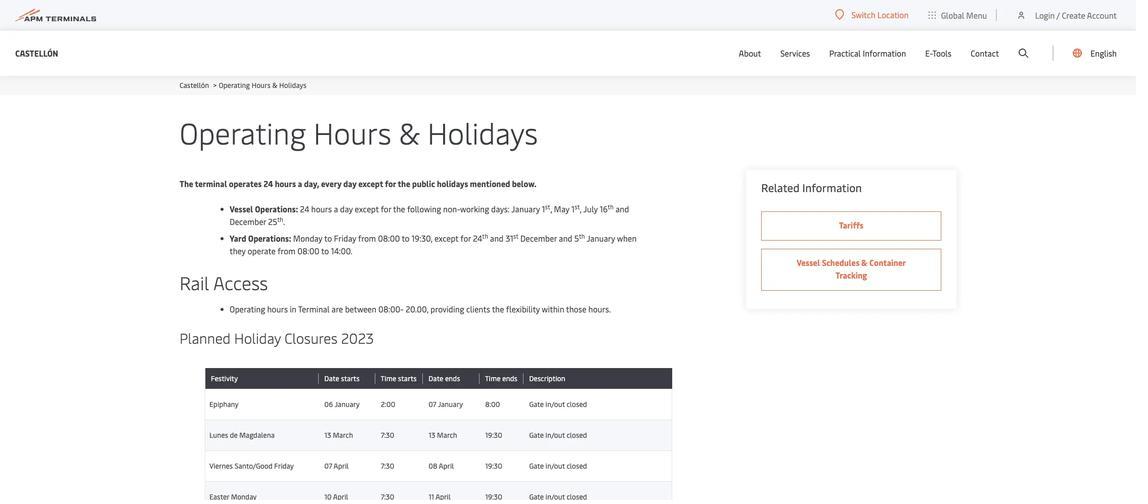 Task type: locate. For each thing, give the bounding box(es) containing it.
and
[[616, 203, 629, 214], [490, 233, 504, 244]]

st left december and
[[513, 232, 519, 240]]

13 up 08 on the bottom left of page
[[429, 430, 435, 440]]

planned holiday closures 2023
[[180, 328, 374, 348]]

0 horizontal spatial vessel
[[230, 203, 253, 214]]

0 horizontal spatial castellón link
[[15, 47, 58, 59]]

7:30 for 07 april
[[379, 461, 394, 471]]

operations: inside vessel operations: 24 hours a day except for the following non-working days: january 1 st , may 1 st , july 16 th
[[255, 203, 298, 214]]

2 horizontal spatial 24
[[473, 233, 482, 244]]

the inside vessel operations: 24 hours a day except for the following non-working days: january 1 st , may 1 st , july 16 th
[[393, 203, 405, 214]]

between
[[345, 304, 376, 315]]

0 vertical spatial 07
[[429, 400, 436, 409]]

operations: inside yard operations: monday to friday from 08:00 to 19:30, except for 24 th and 31 st december and 5 th
[[248, 233, 291, 244]]

operating right the >
[[219, 80, 250, 90]]

for up yard operations: monday to friday from 08:00 to 19:30, except for 24 th and 31 st december and 5 th
[[381, 203, 391, 214]]

tools
[[932, 48, 952, 59]]

location
[[877, 9, 909, 20]]

13 march up "07 april" on the left bottom of page
[[323, 430, 353, 440]]

& for operating
[[399, 112, 420, 152]]

create
[[1062, 9, 1085, 20]]

st for december and
[[513, 232, 519, 240]]

starts
[[341, 374, 360, 383], [398, 374, 417, 383]]

0 vertical spatial castellón
[[15, 47, 58, 58]]

& inside vessel schedules & container tracking
[[861, 257, 868, 268]]

1 horizontal spatial april
[[439, 461, 454, 471]]

1 horizontal spatial time
[[485, 374, 501, 383]]

1 13 from the left
[[324, 430, 331, 440]]

1 horizontal spatial information
[[863, 48, 906, 59]]

0 horizontal spatial april
[[334, 461, 349, 471]]

operating hours in terminal are between 08:00- 20.00, providing clients the flexibility within those hours.
[[230, 304, 611, 315]]

0 vertical spatial operations:
[[255, 203, 298, 214]]

7:30 left 08 on the bottom left of page
[[379, 461, 394, 471]]

operating down access on the bottom left of the page
[[230, 304, 265, 315]]

operating
[[219, 80, 250, 90], [180, 112, 306, 152], [230, 304, 265, 315]]

operations: up operate
[[248, 233, 291, 244]]

viernes santo/good friday
[[209, 461, 297, 471]]

3 gate in/out closed from the top
[[528, 461, 587, 471]]

2 time from the left
[[485, 374, 501, 383]]

vessel schedules & container tracking
[[797, 257, 906, 281]]

closed for 13 march
[[567, 430, 587, 440]]

tariffs
[[839, 220, 864, 231]]

1 gate from the top
[[529, 400, 544, 409]]

except right every
[[358, 178, 383, 189]]

related information
[[761, 180, 862, 195]]

2 gate from the top
[[529, 430, 544, 440]]

1 april from the left
[[334, 461, 349, 471]]

1 horizontal spatial castellón
[[180, 80, 209, 90]]

0 vertical spatial information
[[863, 48, 906, 59]]

vessel inside vessel operations: 24 hours a day except for the following non-working days: january 1 st , may 1 st , july 16 th
[[230, 203, 253, 214]]

1 horizontal spatial from
[[358, 233, 376, 244]]

gate
[[529, 400, 544, 409], [529, 430, 544, 440], [529, 461, 544, 471]]

0 vertical spatial &
[[272, 80, 278, 90]]

are
[[332, 304, 343, 315]]

1 vertical spatial 07
[[324, 461, 332, 471]]

7:30 down '2:00'
[[379, 430, 394, 440]]

1 vertical spatial castellón
[[180, 80, 209, 90]]

, left may
[[550, 203, 552, 214]]

st left july at the top right of the page
[[575, 203, 580, 211]]

1 vertical spatial gate
[[529, 430, 544, 440]]

0 vertical spatial except
[[358, 178, 383, 189]]

1 vertical spatial vessel
[[797, 257, 820, 268]]

vessel inside vessel schedules & container tracking
[[797, 257, 820, 268]]

following
[[407, 203, 441, 214]]

1 horizontal spatial st
[[545, 203, 550, 211]]

0 horizontal spatial 13
[[324, 430, 331, 440]]

th right july at the top right of the page
[[608, 203, 614, 211]]

1 vertical spatial for
[[381, 203, 391, 214]]

ends left description
[[502, 374, 517, 383]]

& for vessel
[[861, 257, 868, 268]]

castellón for castellón > operating hours & holidays
[[180, 80, 209, 90]]

ends for time ends
[[502, 374, 517, 383]]

except for to
[[434, 233, 459, 244]]

th .
[[277, 215, 285, 227]]

global menu button
[[919, 0, 997, 30]]

07 january
[[427, 400, 463, 409]]

monday
[[293, 233, 322, 244]]

to left 14:00.
[[321, 245, 329, 256]]

2 gate in/out closed from the top
[[528, 430, 587, 440]]

24
[[263, 178, 273, 189], [300, 203, 309, 214], [473, 233, 482, 244]]

for for day
[[385, 178, 396, 189]]

0 horizontal spatial a
[[298, 178, 302, 189]]

0 vertical spatial a
[[298, 178, 302, 189]]

except right 19:30, in the left top of the page
[[434, 233, 459, 244]]

information up tariffs
[[802, 180, 862, 195]]

planned
[[180, 328, 231, 348]]

1 horizontal spatial 13 march
[[427, 430, 459, 440]]

in
[[290, 304, 296, 315]]

1 vertical spatial castellón link
[[180, 80, 209, 90]]

january right days:
[[511, 203, 540, 214]]

hours
[[252, 80, 271, 90], [314, 112, 391, 152]]

december and
[[520, 233, 572, 244]]

below.
[[512, 178, 537, 189]]

1 horizontal spatial castellón link
[[180, 80, 209, 90]]

1 horizontal spatial holidays
[[427, 112, 538, 152]]

1 vertical spatial except
[[355, 203, 379, 214]]

starts left date ends
[[398, 374, 417, 383]]

0 horizontal spatial ,
[[550, 203, 552, 214]]

friday right santo/good
[[274, 461, 294, 471]]

0 vertical spatial from
[[358, 233, 376, 244]]

vessel up the december
[[230, 203, 253, 214]]

practical
[[829, 48, 861, 59]]

1 horizontal spatial starts
[[398, 374, 417, 383]]

0 vertical spatial gate
[[529, 400, 544, 409]]

1 horizontal spatial and
[[616, 203, 629, 214]]

1 horizontal spatial 07
[[429, 400, 436, 409]]

13 march up 08 april
[[427, 430, 459, 440]]

0 vertical spatial 7:30
[[379, 430, 394, 440]]

and right 16
[[616, 203, 629, 214]]

global
[[941, 9, 964, 20]]

0 vertical spatial 08:00
[[378, 233, 400, 244]]

gate in/out closed for 08 april
[[528, 461, 587, 471]]

date for date starts
[[324, 374, 339, 383]]

hours left 'in'
[[267, 304, 288, 315]]

0 horizontal spatial ends
[[445, 374, 460, 383]]

0 horizontal spatial information
[[802, 180, 862, 195]]

3 gate from the top
[[529, 461, 544, 471]]

march down 07 january
[[437, 430, 457, 440]]

1 vertical spatial operating
[[180, 112, 306, 152]]

days:
[[491, 203, 510, 214]]

except inside yard operations: monday to friday from 08:00 to 19:30, except for 24 th and 31 st december and 5 th
[[434, 233, 459, 244]]

2 april from the left
[[439, 461, 454, 471]]

2 ends from the left
[[502, 374, 517, 383]]

0 horizontal spatial and
[[490, 233, 504, 244]]

2 vertical spatial for
[[460, 233, 471, 244]]

hours down every
[[311, 203, 332, 214]]

a down every
[[334, 203, 338, 214]]

lunes de magdalena
[[209, 430, 275, 440]]

closures
[[284, 328, 338, 348]]

1 ends from the left
[[445, 374, 460, 383]]

08:00 left 19:30, in the left top of the page
[[378, 233, 400, 244]]

2 closed from the top
[[567, 430, 587, 440]]

january right 5
[[587, 233, 615, 244]]

operations: up 25
[[255, 203, 298, 214]]

1 date from the left
[[324, 374, 339, 383]]

0 horizontal spatial from
[[278, 245, 295, 256]]

e-tools
[[925, 48, 952, 59]]

day down the terminal operates 24 hours a day, every day except for the public holidays mentioned below.
[[340, 203, 353, 214]]

1 in/out from the top
[[546, 400, 565, 409]]

except
[[358, 178, 383, 189], [355, 203, 379, 214], [434, 233, 459, 244]]

0 vertical spatial 24
[[263, 178, 273, 189]]

2 horizontal spatial &
[[861, 257, 868, 268]]

st left may
[[545, 203, 550, 211]]

24 right operates
[[263, 178, 273, 189]]

19:30
[[484, 430, 502, 440], [484, 461, 502, 471]]

0 vertical spatial in/out
[[546, 400, 565, 409]]

date for date ends
[[429, 374, 443, 383]]

january
[[511, 203, 540, 214], [587, 233, 615, 244], [335, 400, 360, 409], [438, 400, 463, 409]]

0 vertical spatial gate in/out closed
[[528, 400, 587, 409]]

0 horizontal spatial march
[[333, 430, 353, 440]]

information down switch location
[[863, 48, 906, 59]]

1 vertical spatial information
[[802, 180, 862, 195]]

1 vertical spatial operations:
[[248, 233, 291, 244]]

1 starts from the left
[[341, 374, 360, 383]]

gate for 07 january
[[529, 400, 544, 409]]

march down 06 january
[[333, 430, 353, 440]]

the left public
[[398, 178, 410, 189]]

1 vertical spatial gate in/out closed
[[528, 430, 587, 440]]

contact
[[971, 48, 999, 59]]

13 march
[[323, 430, 353, 440], [427, 430, 459, 440]]

1 time from the left
[[381, 374, 396, 383]]

operations: for yard
[[248, 233, 291, 244]]

0 horizontal spatial friday
[[274, 461, 294, 471]]

3 in/out from the top
[[546, 461, 565, 471]]

th down july at the top right of the page
[[579, 232, 585, 240]]

login / create account link
[[1016, 0, 1117, 30]]

08:00-
[[378, 304, 404, 315]]

and december 25
[[230, 203, 629, 227]]

1 horizontal spatial date
[[429, 374, 443, 383]]

practical information button
[[829, 30, 906, 76]]

the right clients at the bottom of page
[[492, 304, 504, 315]]

and left the 31
[[490, 233, 504, 244]]

in/out
[[546, 400, 565, 409], [546, 430, 565, 440], [546, 461, 565, 471]]

yard operations: monday to friday from 08:00 to 19:30, except for 24 th and 31 st december and 5 th
[[230, 232, 585, 244]]

rail
[[180, 270, 209, 295]]

2 vertical spatial closed
[[567, 461, 587, 471]]

the terminal operates 24 hours a day, every day except for the public holidays mentioned below.
[[180, 178, 537, 189]]

1 vertical spatial hours
[[311, 203, 332, 214]]

st
[[545, 203, 550, 211], [575, 203, 580, 211], [513, 232, 519, 240]]

1 vertical spatial 19:30
[[484, 461, 502, 471]]

7:30
[[379, 430, 394, 440], [379, 461, 394, 471]]

24 down day, at the top left of page
[[300, 203, 309, 214]]

time up 8:00
[[485, 374, 501, 383]]

operating for operating hours in terminal are between 08:00- 20.00, providing clients the flexibility within those hours.
[[230, 304, 265, 315]]

2 vertical spatial 24
[[473, 233, 482, 244]]

0 horizontal spatial 1
[[542, 203, 545, 214]]

2 vertical spatial except
[[434, 233, 459, 244]]

th right the december
[[277, 215, 283, 224]]

0 horizontal spatial 13 march
[[323, 430, 353, 440]]

08:00 down monday at the left of page
[[297, 245, 319, 256]]

19:30 for 13 march
[[484, 430, 502, 440]]

1 closed from the top
[[567, 400, 587, 409]]

for inside yard operations: monday to friday from 08:00 to 19:30, except for 24 th and 31 st december and 5 th
[[460, 233, 471, 244]]

vessel left the schedules
[[797, 257, 820, 268]]

services button
[[780, 30, 810, 76]]

day right every
[[343, 178, 357, 189]]

1 7:30 from the top
[[379, 430, 394, 440]]

date
[[324, 374, 339, 383], [429, 374, 443, 383]]

2 19:30 from the top
[[484, 461, 502, 471]]

19:30 for 08 april
[[484, 461, 502, 471]]

1 horizontal spatial &
[[399, 112, 420, 152]]

1 horizontal spatial a
[[334, 203, 338, 214]]

closed for 08 april
[[567, 461, 587, 471]]

24 down working
[[473, 233, 482, 244]]

07 april
[[323, 461, 349, 471]]

date up 07 january
[[429, 374, 443, 383]]

december
[[230, 216, 266, 227]]

closed for 07 january
[[567, 400, 587, 409]]

0 horizontal spatial 07
[[324, 461, 332, 471]]

switch
[[851, 9, 876, 20]]

information inside dropdown button
[[863, 48, 906, 59]]

1 vertical spatial a
[[334, 203, 338, 214]]

1 horizontal spatial ,
[[580, 203, 582, 214]]

1 vertical spatial 7:30
[[379, 461, 394, 471]]

march
[[333, 430, 353, 440], [437, 430, 457, 440]]

a left day, at the top left of page
[[298, 178, 302, 189]]

0 vertical spatial operating
[[219, 80, 250, 90]]

operating down castellón > operating hours & holidays
[[180, 112, 306, 152]]

2 vertical spatial gate in/out closed
[[528, 461, 587, 471]]

ends up 07 january
[[445, 374, 460, 383]]

2 7:30 from the top
[[379, 461, 394, 471]]

1 gate in/out closed from the top
[[528, 400, 587, 409]]

they
[[230, 245, 246, 256]]

hours left day, at the top left of page
[[275, 178, 296, 189]]

1 horizontal spatial vessel
[[797, 257, 820, 268]]

time for time ends
[[485, 374, 501, 383]]

>
[[213, 80, 217, 90]]

1 horizontal spatial 24
[[300, 203, 309, 214]]

1 left may
[[542, 203, 545, 214]]

1 vertical spatial from
[[278, 245, 295, 256]]

13 down "06"
[[324, 430, 331, 440]]

1 vertical spatial day
[[340, 203, 353, 214]]

vessel for vessel schedules & container tracking
[[797, 257, 820, 268]]

08:00
[[378, 233, 400, 244], [297, 245, 319, 256]]

0 horizontal spatial hours
[[252, 80, 271, 90]]

castellón > operating hours & holidays
[[180, 80, 306, 90]]

time up '2:00'
[[381, 374, 396, 383]]

rail access
[[180, 270, 268, 295]]

24 inside vessel operations: 24 hours a day except for the following non-working days: january 1 st , may 1 st , july 16 th
[[300, 203, 309, 214]]

1 vertical spatial 08:00
[[297, 245, 319, 256]]

for down working
[[460, 233, 471, 244]]

1 vertical spatial in/out
[[546, 430, 565, 440]]

the
[[398, 178, 410, 189], [393, 203, 405, 214], [492, 304, 504, 315]]

date up "06"
[[324, 374, 339, 383]]

.
[[283, 216, 285, 227]]

1 vertical spatial and
[[490, 233, 504, 244]]

0 vertical spatial closed
[[567, 400, 587, 409]]

, left july at the top right of the page
[[580, 203, 582, 214]]

operations: for vessel
[[255, 203, 298, 214]]

to left 19:30, in the left top of the page
[[402, 233, 410, 244]]

2 vertical spatial &
[[861, 257, 868, 268]]

1 right may
[[571, 203, 575, 214]]

2 vertical spatial gate
[[529, 461, 544, 471]]

day
[[343, 178, 357, 189], [340, 203, 353, 214]]

2 vertical spatial operating
[[230, 304, 265, 315]]

20.00,
[[406, 304, 429, 315]]

1 horizontal spatial friday
[[334, 233, 356, 244]]

starts up 06 january
[[341, 374, 360, 383]]

2 , from the left
[[580, 203, 582, 214]]

1 horizontal spatial 1
[[571, 203, 575, 214]]

january down date ends
[[438, 400, 463, 409]]

1 horizontal spatial 13
[[429, 430, 435, 440]]

friday up 14:00.
[[334, 233, 356, 244]]

0 horizontal spatial &
[[272, 80, 278, 90]]

except down the terminal operates 24 hours a day, every day except for the public holidays mentioned below.
[[355, 203, 379, 214]]

3 closed from the top
[[567, 461, 587, 471]]

information for related information
[[802, 180, 862, 195]]

st for ,
[[545, 203, 550, 211]]

the left 'following'
[[393, 203, 405, 214]]

2 in/out from the top
[[546, 430, 565, 440]]

2 starts from the left
[[398, 374, 417, 383]]

1 19:30 from the top
[[484, 430, 502, 440]]

0 horizontal spatial castellón
[[15, 47, 58, 58]]

0 horizontal spatial st
[[513, 232, 519, 240]]

2 vertical spatial in/out
[[546, 461, 565, 471]]

0 vertical spatial for
[[385, 178, 396, 189]]

2 date from the left
[[429, 374, 443, 383]]

for left public
[[385, 178, 396, 189]]

0 vertical spatial and
[[616, 203, 629, 214]]

date ends
[[427, 374, 460, 383]]

0 vertical spatial holidays
[[279, 80, 306, 90]]

within
[[542, 304, 564, 315]]

july
[[583, 203, 598, 214]]

1 horizontal spatial march
[[437, 430, 457, 440]]

1 vertical spatial &
[[399, 112, 420, 152]]

access
[[213, 270, 268, 295]]

to inside 'january when they operate from 08:00 to 14:00.'
[[321, 245, 329, 256]]

castellón
[[15, 47, 58, 58], [180, 80, 209, 90]]

st inside yard operations: monday to friday from 08:00 to 19:30, except for 24 th and 31 st december and 5 th
[[513, 232, 519, 240]]

closed
[[567, 400, 587, 409], [567, 430, 587, 440], [567, 461, 587, 471]]

to
[[324, 233, 332, 244], [402, 233, 410, 244], [321, 245, 329, 256]]



Task type: vqa. For each thing, say whether or not it's contained in the screenshot.


Task type: describe. For each thing, give the bounding box(es) containing it.
date starts
[[323, 374, 360, 383]]

in/out for 07 january
[[546, 400, 565, 409]]

0 vertical spatial hours
[[275, 178, 296, 189]]

07 for april
[[324, 461, 332, 471]]

in/out for 08 april
[[546, 461, 565, 471]]

0 vertical spatial castellón link
[[15, 47, 58, 59]]

hours.
[[588, 304, 611, 315]]

e-tools button
[[925, 30, 952, 76]]

gate in/out closed for 13 march
[[528, 430, 587, 440]]

th inside 'th .'
[[277, 215, 283, 224]]

vessel schedules & container tracking link
[[761, 249, 941, 291]]

08 april
[[427, 461, 456, 471]]

day,
[[304, 178, 319, 189]]

castellón for castellón
[[15, 47, 58, 58]]

about button
[[739, 30, 761, 76]]

tariffs link
[[761, 211, 941, 241]]

account
[[1087, 9, 1117, 20]]

except for every
[[358, 178, 383, 189]]

th left the 31
[[482, 232, 488, 240]]

global menu
[[941, 9, 987, 20]]

contact button
[[971, 30, 999, 76]]

14:00.
[[331, 245, 353, 256]]

1 vertical spatial friday
[[274, 461, 294, 471]]

in/out for 13 march
[[546, 430, 565, 440]]

gate in/out closed for 07 january
[[528, 400, 587, 409]]

terminal
[[195, 178, 227, 189]]

vessel for vessel operations: 24 hours a day except for the following non-working days: january 1 st , may 1 st , july 16 th
[[230, 203, 253, 214]]

from inside yard operations: monday to friday from 08:00 to 19:30, except for 24 th and 31 st december and 5 th
[[358, 233, 376, 244]]

a inside vessel operations: 24 hours a day except for the following non-working days: january 1 st , may 1 st , july 16 th
[[334, 203, 338, 214]]

schedules
[[822, 257, 860, 268]]

from inside 'january when they operate from 08:00 to 14:00.'
[[278, 245, 295, 256]]

24 inside yard operations: monday to friday from 08:00 to 19:30, except for 24 th and 31 st december and 5 th
[[473, 233, 482, 244]]

de
[[230, 430, 238, 440]]

working
[[460, 203, 489, 214]]

25
[[268, 216, 277, 227]]

services
[[780, 48, 810, 59]]

santo/good
[[235, 461, 272, 471]]

2023
[[341, 328, 374, 348]]

7:30 for 13 march
[[379, 430, 394, 440]]

login / create account
[[1035, 9, 1117, 20]]

to up 14:00.
[[324, 233, 332, 244]]

viernes
[[209, 461, 233, 471]]

1 , from the left
[[550, 203, 552, 214]]

vessel operations: 24 hours a day except for the following non-working days: january 1 st , may 1 st , july 16 th
[[230, 203, 614, 214]]

2 13 from the left
[[429, 430, 435, 440]]

festivity
[[209, 374, 239, 383]]

31
[[506, 233, 513, 244]]

2 horizontal spatial st
[[575, 203, 580, 211]]

e-
[[925, 48, 932, 59]]

container
[[869, 257, 906, 268]]

january when they operate from 08:00 to 14:00.
[[230, 233, 637, 256]]

ends for date ends
[[445, 374, 460, 383]]

public
[[412, 178, 435, 189]]

8:00
[[484, 400, 500, 409]]

0 vertical spatial the
[[398, 178, 410, 189]]

description
[[528, 374, 565, 383]]

5
[[574, 233, 579, 244]]

starts for time starts
[[398, 374, 417, 383]]

and inside and december 25
[[616, 203, 629, 214]]

practical information
[[829, 48, 906, 59]]

for for 19:30,
[[460, 233, 471, 244]]

holiday
[[234, 328, 281, 348]]

th inside vessel operations: 24 hours a day except for the following non-working days: january 1 st , may 1 st , july 16 th
[[608, 203, 614, 211]]

time starts
[[379, 374, 417, 383]]

those
[[566, 304, 586, 315]]

operate
[[248, 245, 276, 256]]

january inside 'january when they operate from 08:00 to 14:00.'
[[587, 233, 615, 244]]

login
[[1035, 9, 1055, 20]]

menu
[[966, 9, 987, 20]]

gate for 08 april
[[529, 461, 544, 471]]

except inside vessel operations: 24 hours a day except for the following non-working days: january 1 st , may 1 st , july 16 th
[[355, 203, 379, 214]]

0 horizontal spatial 24
[[263, 178, 273, 189]]

and inside yard operations: monday to friday from 08:00 to 19:30, except for 24 th and 31 st december and 5 th
[[490, 233, 504, 244]]

2 13 march from the left
[[427, 430, 459, 440]]

08:00 inside yard operations: monday to friday from 08:00 to 19:30, except for 24 th and 31 st december and 5 th
[[378, 233, 400, 244]]

time for time starts
[[381, 374, 396, 383]]

related
[[761, 180, 800, 195]]

operates
[[229, 178, 262, 189]]

0 vertical spatial day
[[343, 178, 357, 189]]

1 horizontal spatial hours
[[314, 112, 391, 152]]

gate for 13 march
[[529, 430, 544, 440]]

magdalena
[[239, 430, 275, 440]]

information for practical information
[[863, 48, 906, 59]]

mentioned
[[470, 178, 510, 189]]

friday inside yard operations: monday to friday from 08:00 to 19:30, except for 24 th and 31 st december and 5 th
[[334, 233, 356, 244]]

1 1 from the left
[[542, 203, 545, 214]]

2 vertical spatial the
[[492, 304, 504, 315]]

april for 08 april
[[439, 461, 454, 471]]

the
[[180, 178, 193, 189]]

1 13 march from the left
[[323, 430, 353, 440]]

/
[[1057, 9, 1060, 20]]

january inside vessel operations: 24 hours a day except for the following non-working days: january 1 st , may 1 st , july 16 th
[[511, 203, 540, 214]]

2 1 from the left
[[571, 203, 575, 214]]

time ends
[[484, 374, 517, 383]]

08
[[429, 461, 437, 471]]

hours inside vessel operations: 24 hours a day except for the following non-working days: january 1 st , may 1 st , july 16 th
[[311, 203, 332, 214]]

operating for operating hours & holidays
[[180, 112, 306, 152]]

about
[[739, 48, 761, 59]]

april for 07 april
[[334, 461, 349, 471]]

epiphany
[[209, 400, 239, 409]]

day inside vessel operations: 24 hours a day except for the following non-working days: january 1 st , may 1 st , july 16 th
[[340, 203, 353, 214]]

16
[[600, 203, 608, 214]]

clients
[[466, 304, 490, 315]]

when
[[617, 233, 637, 244]]

06
[[324, 400, 333, 409]]

starts for date starts
[[341, 374, 360, 383]]

2 march from the left
[[437, 430, 457, 440]]

08:00 inside 'january when they operate from 08:00 to 14:00.'
[[297, 245, 319, 256]]

06 january
[[323, 400, 360, 409]]

for inside vessel operations: 24 hours a day except for the following non-working days: january 1 st , may 1 st , july 16 th
[[381, 203, 391, 214]]

1 march from the left
[[333, 430, 353, 440]]

flexibility
[[506, 304, 540, 315]]

holidays
[[437, 178, 468, 189]]

switch location
[[851, 9, 909, 20]]

1 vertical spatial holidays
[[427, 112, 538, 152]]

switch location button
[[835, 9, 909, 20]]

yard
[[230, 233, 246, 244]]

non-
[[443, 203, 460, 214]]

2:00
[[379, 400, 395, 409]]

january right "06"
[[335, 400, 360, 409]]

every
[[321, 178, 342, 189]]

may
[[554, 203, 569, 214]]

07 for january
[[429, 400, 436, 409]]

2 vertical spatial hours
[[267, 304, 288, 315]]

operating hours & holidays
[[180, 112, 538, 152]]

providing
[[431, 304, 464, 315]]



